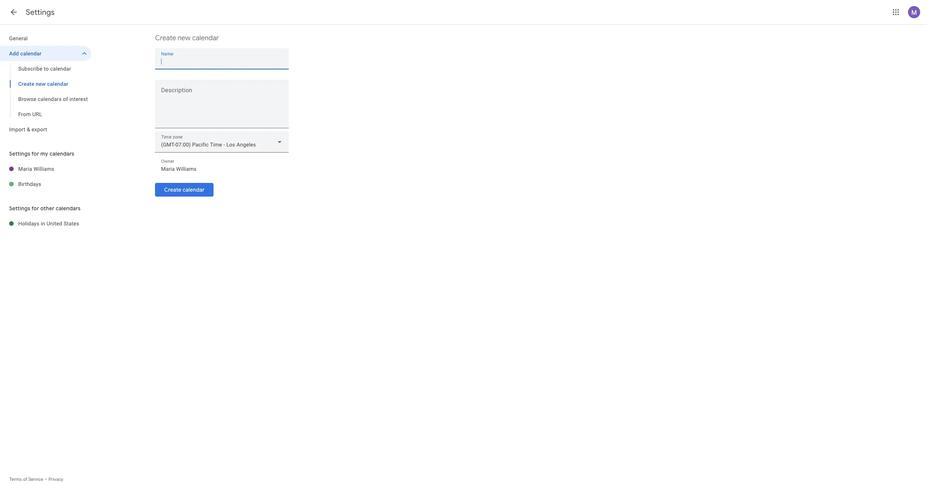 Task type: describe. For each thing, give the bounding box(es) containing it.
privacy link
[[48, 477, 63, 483]]

create calendar button
[[155, 181, 214, 199]]

williams
[[34, 166, 54, 172]]

to
[[44, 66, 49, 72]]

maria
[[18, 166, 32, 172]]

0 vertical spatial new
[[178, 34, 191, 43]]

0 vertical spatial calendars
[[38, 96, 62, 102]]

holidays in united states link
[[18, 216, 91, 231]]

settings for settings
[[26, 8, 55, 17]]

create new calendar inside tree
[[18, 81, 68, 87]]

&
[[27, 127, 30, 133]]

add calendar
[[9, 51, 41, 57]]

url
[[32, 111, 42, 117]]

birthdays tree item
[[0, 177, 91, 192]]

0 vertical spatial create
[[155, 34, 176, 43]]

browse calendars of interest
[[18, 96, 88, 102]]

states
[[64, 221, 79, 227]]

for for other
[[32, 205, 39, 212]]

tree containing general
[[0, 31, 91, 137]]

maria williams tree item
[[0, 161, 91, 177]]

maria williams
[[18, 166, 54, 172]]

service
[[28, 477, 43, 483]]

export
[[32, 127, 47, 133]]

holidays in united states
[[18, 221, 79, 227]]

settings for other calendars
[[9, 205, 81, 212]]

subscribe
[[18, 66, 42, 72]]

create calendar
[[164, 187, 205, 193]]

calendar inside button
[[183, 187, 205, 193]]

calendars for my
[[49, 150, 74, 157]]

add
[[9, 51, 19, 57]]

settings heading
[[26, 8, 55, 17]]

birthdays
[[18, 181, 41, 187]]



Task type: vqa. For each thing, say whether or not it's contained in the screenshot.
day to the middle
no



Task type: locate. For each thing, give the bounding box(es) containing it.
0 vertical spatial settings
[[26, 8, 55, 17]]

holidays in united states tree item
[[0, 216, 91, 231]]

settings for my calendars
[[9, 150, 74, 157]]

1 for from the top
[[32, 150, 39, 157]]

0 vertical spatial for
[[32, 150, 39, 157]]

group containing subscribe to calendar
[[0, 61, 91, 122]]

1 vertical spatial calendars
[[49, 150, 74, 157]]

calendars right the my
[[49, 150, 74, 157]]

of inside group
[[63, 96, 68, 102]]

create inside tree
[[18, 81, 34, 87]]

united
[[47, 221, 62, 227]]

browse
[[18, 96, 36, 102]]

in
[[41, 221, 45, 227]]

terms of service link
[[9, 477, 43, 483]]

for left other
[[32, 205, 39, 212]]

terms of service – privacy
[[9, 477, 63, 483]]

calendar inside tree item
[[20, 51, 41, 57]]

calendars up url
[[38, 96, 62, 102]]

None text field
[[161, 164, 283, 174]]

settings up holidays
[[9, 205, 30, 212]]

of
[[63, 96, 68, 102], [23, 477, 27, 483]]

2 vertical spatial settings
[[9, 205, 30, 212]]

tree
[[0, 31, 91, 137]]

1 vertical spatial new
[[36, 81, 46, 87]]

import & export
[[9, 127, 47, 133]]

for left the my
[[32, 150, 39, 157]]

subscribe to calendar
[[18, 66, 71, 72]]

go back image
[[9, 8, 18, 17]]

for for my
[[32, 150, 39, 157]]

1 vertical spatial settings
[[9, 150, 30, 157]]

create inside button
[[164, 187, 181, 193]]

other
[[40, 205, 54, 212]]

interest
[[69, 96, 88, 102]]

settings for my calendars tree
[[0, 161, 91, 192]]

2 vertical spatial calendars
[[56, 205, 81, 212]]

settings for settings for other calendars
[[9, 205, 30, 212]]

0 horizontal spatial create new calendar
[[18, 81, 68, 87]]

import
[[9, 127, 25, 133]]

of right "terms" at the bottom left
[[23, 477, 27, 483]]

general
[[9, 35, 28, 41]]

2 for from the top
[[32, 205, 39, 212]]

calendars up states at the left of the page
[[56, 205, 81, 212]]

0 horizontal spatial new
[[36, 81, 46, 87]]

1 vertical spatial of
[[23, 477, 27, 483]]

from url
[[18, 111, 42, 117]]

None text field
[[161, 56, 283, 67], [155, 89, 289, 125], [161, 56, 283, 67], [155, 89, 289, 125]]

calendar
[[192, 34, 219, 43], [20, 51, 41, 57], [50, 66, 71, 72], [47, 81, 68, 87], [183, 187, 205, 193]]

1 vertical spatial create new calendar
[[18, 81, 68, 87]]

for
[[32, 150, 39, 157], [32, 205, 39, 212]]

settings up maria
[[9, 150, 30, 157]]

1 horizontal spatial of
[[63, 96, 68, 102]]

calendars
[[38, 96, 62, 102], [49, 150, 74, 157], [56, 205, 81, 212]]

1 horizontal spatial create new calendar
[[155, 34, 219, 43]]

1 vertical spatial create
[[18, 81, 34, 87]]

0 vertical spatial create new calendar
[[155, 34, 219, 43]]

new
[[178, 34, 191, 43], [36, 81, 46, 87]]

holidays
[[18, 221, 39, 227]]

settings for settings for my calendars
[[9, 150, 30, 157]]

1 vertical spatial for
[[32, 205, 39, 212]]

birthdays link
[[18, 177, 91, 192]]

of left interest on the top of the page
[[63, 96, 68, 102]]

create
[[155, 34, 176, 43], [18, 81, 34, 87], [164, 187, 181, 193]]

settings right the go back "icon"
[[26, 8, 55, 17]]

1 horizontal spatial new
[[178, 34, 191, 43]]

add calendar tree item
[[0, 46, 91, 61]]

calendars for other
[[56, 205, 81, 212]]

0 horizontal spatial of
[[23, 477, 27, 483]]

–
[[44, 477, 47, 483]]

new inside group
[[36, 81, 46, 87]]

0 vertical spatial of
[[63, 96, 68, 102]]

from
[[18, 111, 31, 117]]

privacy
[[48, 477, 63, 483]]

create new calendar
[[155, 34, 219, 43], [18, 81, 68, 87]]

2 vertical spatial create
[[164, 187, 181, 193]]

my
[[40, 150, 48, 157]]

group
[[0, 61, 91, 122]]

None field
[[155, 131, 289, 153]]

settings
[[26, 8, 55, 17], [9, 150, 30, 157], [9, 205, 30, 212]]

terms
[[9, 477, 22, 483]]



